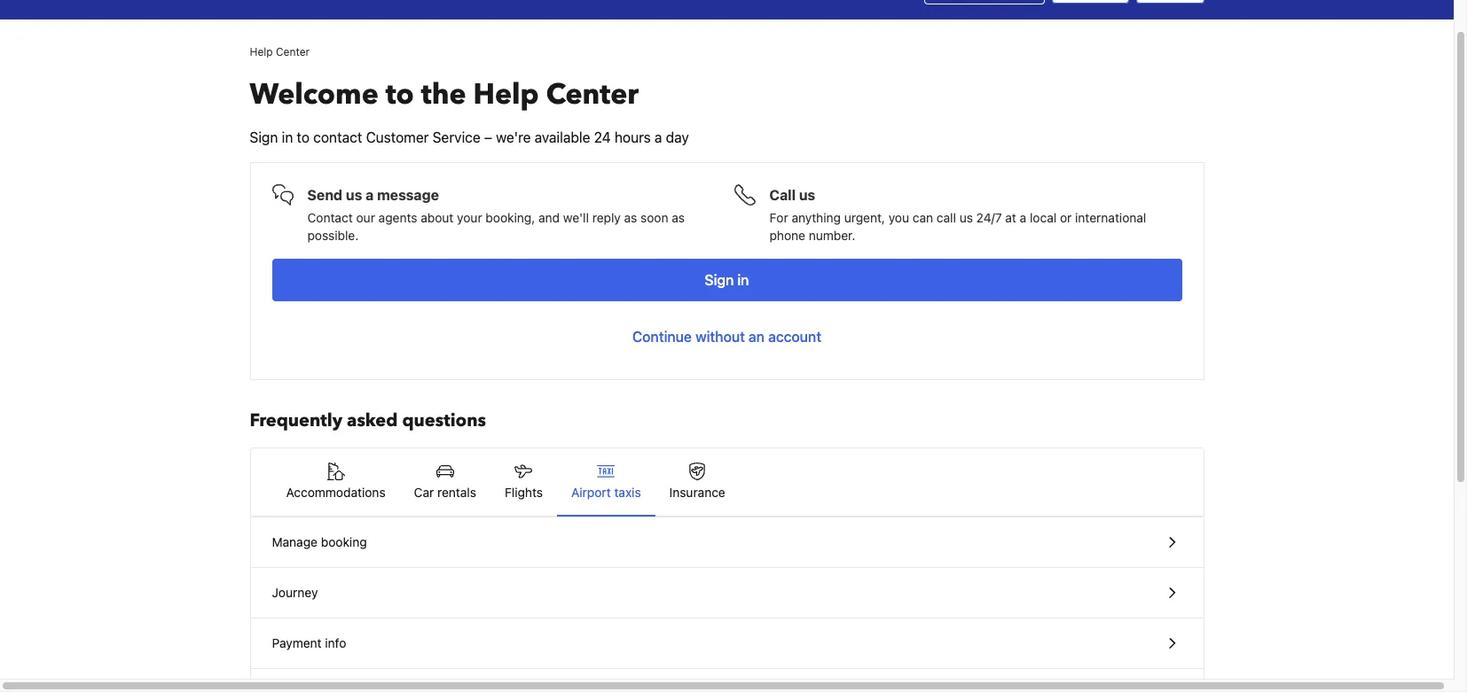 Task type: locate. For each thing, give the bounding box(es) containing it.
about
[[421, 210, 454, 225]]

help up we're at left
[[473, 75, 539, 114]]

in up an
[[737, 272, 749, 288]]

1 horizontal spatial us
[[799, 187, 815, 203]]

2 as from the left
[[672, 210, 685, 225]]

in down welcome
[[282, 130, 293, 145]]

agents
[[378, 210, 417, 225]]

1 horizontal spatial to
[[386, 75, 414, 114]]

asked
[[347, 409, 398, 433]]

payment info
[[272, 636, 346, 651]]

us up our
[[346, 187, 362, 203]]

center
[[276, 45, 310, 59], [546, 75, 639, 114]]

for
[[770, 210, 788, 225]]

sign in link
[[272, 259, 1182, 302]]

a inside the send us a message contact our agents about your booking, and we'll reply as soon as possible.
[[366, 187, 374, 203]]

sign up without
[[705, 272, 734, 288]]

1 horizontal spatial sign
[[705, 272, 734, 288]]

sign down welcome
[[250, 130, 278, 145]]

center up welcome
[[276, 45, 310, 59]]

accommodations
[[286, 485, 386, 500]]

continue without an account
[[632, 329, 821, 345]]

0 horizontal spatial as
[[624, 210, 637, 225]]

as left soon
[[624, 210, 637, 225]]

the
[[421, 75, 466, 114]]

continue
[[632, 329, 692, 345]]

2 vertical spatial a
[[1020, 210, 1027, 225]]

help
[[250, 45, 273, 59], [473, 75, 539, 114]]

1 vertical spatial help
[[473, 75, 539, 114]]

sign
[[250, 130, 278, 145], [705, 272, 734, 288]]

possible.
[[307, 228, 359, 243]]

help up welcome
[[250, 45, 273, 59]]

1 vertical spatial in
[[737, 272, 749, 288]]

journey
[[272, 585, 318, 601]]

1 vertical spatial to
[[297, 130, 310, 145]]

1 horizontal spatial as
[[672, 210, 685, 225]]

0 vertical spatial in
[[282, 130, 293, 145]]

us right call
[[960, 210, 973, 225]]

soon
[[641, 210, 668, 225]]

airport
[[571, 485, 611, 500]]

a
[[655, 130, 662, 145], [366, 187, 374, 203], [1020, 210, 1027, 225]]

0 horizontal spatial us
[[346, 187, 362, 203]]

number.
[[809, 228, 855, 243]]

we'll
[[563, 210, 589, 225]]

payment
[[272, 636, 322, 651]]

call
[[770, 187, 796, 203]]

us up anything
[[799, 187, 815, 203]]

tab list
[[251, 449, 1203, 518]]

flights
[[505, 485, 543, 500]]

1 vertical spatial a
[[366, 187, 374, 203]]

to
[[386, 75, 414, 114], [297, 130, 310, 145]]

us
[[346, 187, 362, 203], [799, 187, 815, 203], [960, 210, 973, 225]]

0 horizontal spatial help
[[250, 45, 273, 59]]

message
[[377, 187, 439, 203]]

your
[[457, 210, 482, 225]]

welcome
[[250, 75, 379, 114]]

or
[[1060, 210, 1072, 225]]

questions
[[402, 409, 486, 433]]

0 horizontal spatial a
[[366, 187, 374, 203]]

a inside call us for anything urgent, you can call us 24/7 at a local or international phone number.
[[1020, 210, 1027, 225]]

call us for anything urgent, you can call us 24/7 at a local or international phone number.
[[770, 187, 1146, 243]]

0 horizontal spatial in
[[282, 130, 293, 145]]

0 vertical spatial a
[[655, 130, 662, 145]]

accommodations button
[[272, 449, 400, 516]]

1 vertical spatial center
[[546, 75, 639, 114]]

1 vertical spatial sign
[[705, 272, 734, 288]]

frequently
[[250, 409, 342, 433]]

0 horizontal spatial sign
[[250, 130, 278, 145]]

as right soon
[[672, 210, 685, 225]]

send
[[307, 187, 343, 203]]

car
[[414, 485, 434, 500]]

2 horizontal spatial a
[[1020, 210, 1027, 225]]

in
[[282, 130, 293, 145], [737, 272, 749, 288]]

a up our
[[366, 187, 374, 203]]

us inside the send us a message contact our agents about your booking, and we'll reply as soon as possible.
[[346, 187, 362, 203]]

a right 'at'
[[1020, 210, 1027, 225]]

1 horizontal spatial in
[[737, 272, 749, 288]]

0 vertical spatial to
[[386, 75, 414, 114]]

account
[[768, 329, 821, 345]]

customer
[[366, 130, 429, 145]]

can
[[913, 210, 933, 225]]

0 vertical spatial help
[[250, 45, 273, 59]]

a left 'day'
[[655, 130, 662, 145]]

1 horizontal spatial a
[[655, 130, 662, 145]]

24/7
[[976, 210, 1002, 225]]

center up 24
[[546, 75, 639, 114]]

as
[[624, 210, 637, 225], [672, 210, 685, 225]]

sign for sign in
[[705, 272, 734, 288]]

to up customer
[[386, 75, 414, 114]]

in for sign in
[[737, 272, 749, 288]]

payment info button
[[251, 619, 1203, 670]]

0 horizontal spatial to
[[297, 130, 310, 145]]

in for sign in to contact customer service – we're available 24 hours a day
[[282, 130, 293, 145]]

sign in to contact customer service – we're available 24 hours a day
[[250, 130, 689, 145]]

to left contact
[[297, 130, 310, 145]]

0 vertical spatial sign
[[250, 130, 278, 145]]

help center
[[250, 45, 310, 59]]

manage booking button
[[251, 518, 1203, 569]]

a for sign in to contact customer service – we're available 24 hours a day
[[655, 130, 662, 145]]

0 horizontal spatial center
[[276, 45, 310, 59]]



Task type: vqa. For each thing, say whether or not it's contained in the screenshot.
Orlando Gary Genius Level 1
no



Task type: describe. For each thing, give the bounding box(es) containing it.
2 horizontal spatial us
[[960, 210, 973, 225]]

without
[[696, 329, 745, 345]]

an
[[749, 329, 765, 345]]

rentals
[[437, 485, 476, 500]]

airport taxis
[[571, 485, 641, 500]]

service
[[433, 130, 480, 145]]

sign for sign in to contact customer service – we're available 24 hours a day
[[250, 130, 278, 145]]

car rentals button
[[400, 449, 491, 516]]

car rentals
[[414, 485, 476, 500]]

phone
[[770, 228, 805, 243]]

manage
[[272, 535, 318, 550]]

frequently asked questions
[[250, 409, 486, 433]]

–
[[484, 130, 492, 145]]

booking,
[[486, 210, 535, 225]]

1 horizontal spatial center
[[546, 75, 639, 114]]

urgent,
[[844, 210, 885, 225]]

insurance button
[[655, 449, 740, 516]]

0 vertical spatial center
[[276, 45, 310, 59]]

you
[[889, 210, 909, 225]]

contact
[[307, 210, 353, 225]]

sign in
[[705, 272, 749, 288]]

a for call us for anything urgent, you can call us 24/7 at a local or international phone number.
[[1020, 210, 1027, 225]]

insurance
[[669, 485, 725, 500]]

info
[[325, 636, 346, 651]]

24
[[594, 130, 611, 145]]

taxis
[[614, 485, 641, 500]]

contact
[[313, 130, 362, 145]]

at
[[1005, 210, 1016, 225]]

our
[[356, 210, 375, 225]]

manage booking
[[272, 535, 367, 550]]

1 as from the left
[[624, 210, 637, 225]]

we're
[[496, 130, 531, 145]]

send us a message contact our agents about your booking, and we'll reply as soon as possible.
[[307, 187, 685, 243]]

continue without an account button
[[272, 316, 1182, 358]]

us for call
[[799, 187, 815, 203]]

1 horizontal spatial help
[[473, 75, 539, 114]]

hours
[[615, 130, 651, 145]]

tab list containing accommodations
[[251, 449, 1203, 518]]

call
[[937, 210, 956, 225]]

available
[[535, 130, 590, 145]]

reply
[[592, 210, 621, 225]]

international
[[1075, 210, 1146, 225]]

local
[[1030, 210, 1057, 225]]

welcome to the help center
[[250, 75, 639, 114]]

anything
[[792, 210, 841, 225]]

us for send
[[346, 187, 362, 203]]

day
[[666, 130, 689, 145]]

and
[[538, 210, 560, 225]]

flights button
[[491, 449, 557, 516]]

journey button
[[251, 569, 1203, 619]]

booking
[[321, 535, 367, 550]]

airport taxis button
[[557, 449, 655, 516]]



